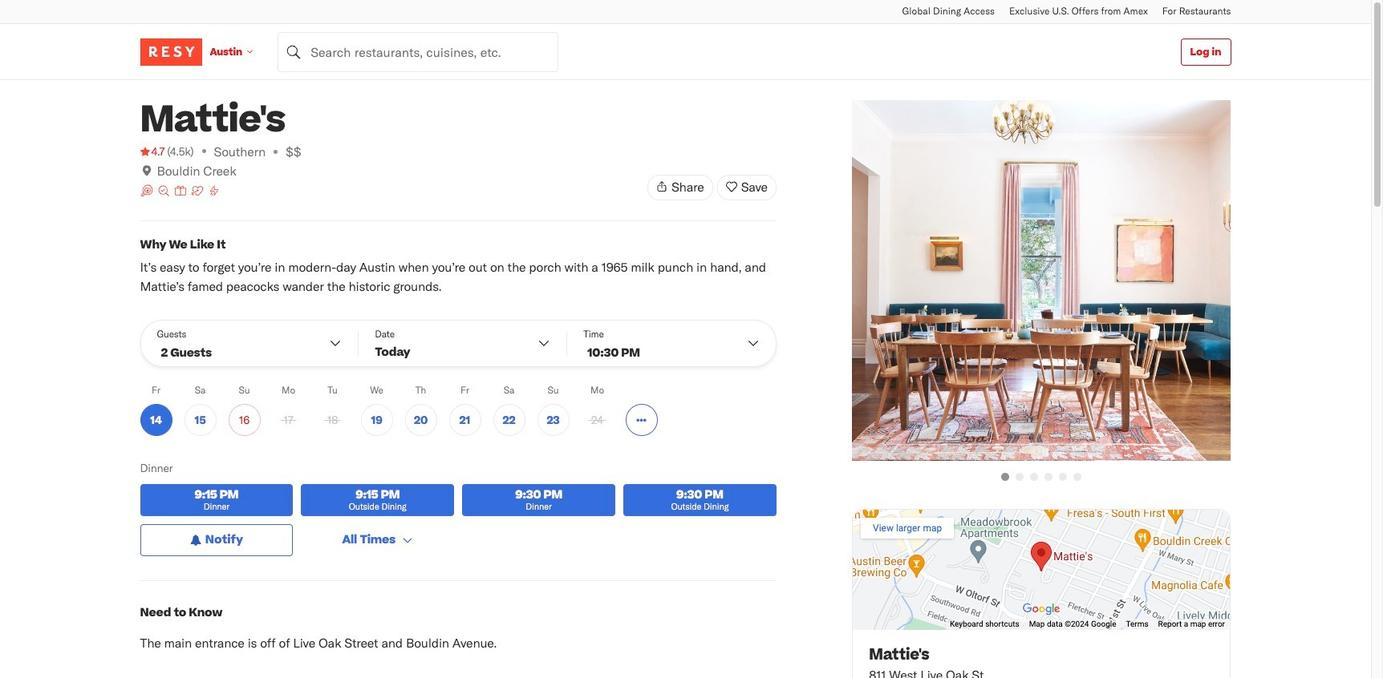 Task type: locate. For each thing, give the bounding box(es) containing it.
None field
[[278, 32, 559, 72]]

Search restaurants, cuisines, etc. text field
[[278, 32, 559, 72]]



Task type: describe. For each thing, give the bounding box(es) containing it.
4.7 out of 5 stars image
[[140, 144, 165, 160]]



